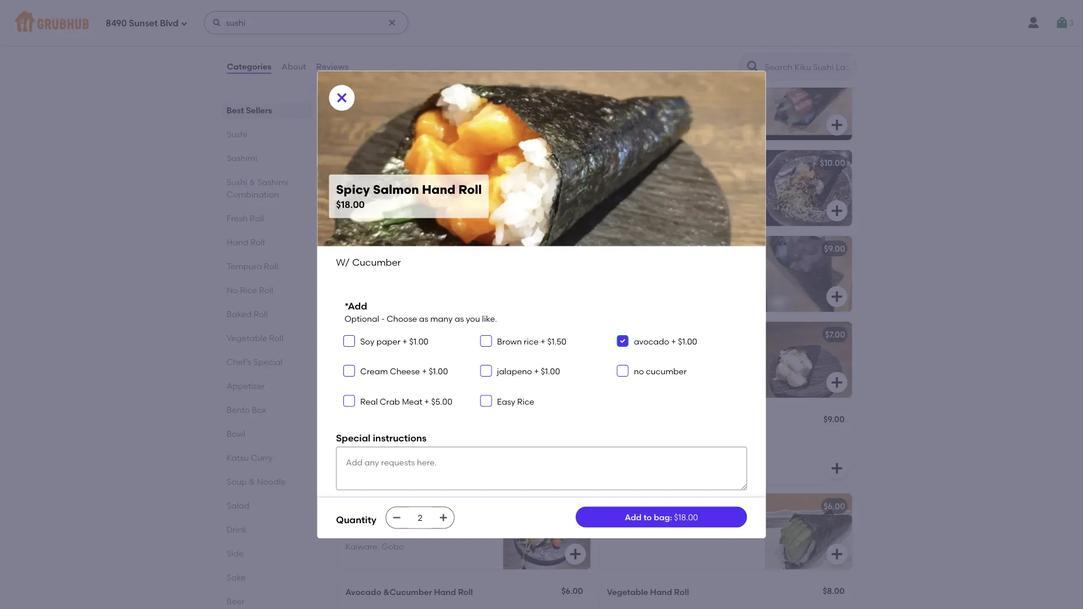 Task type: locate. For each thing, give the bounding box(es) containing it.
0 vertical spatial &
[[440, 89, 446, 99]]

spicy left 'tuna'
[[377, 10, 399, 20]]

about
[[282, 62, 306, 71]]

spicy down spicy salmon hand roll
[[336, 182, 370, 197]]

katsu curry
[[226, 453, 273, 463]]

1 vertical spatial baked
[[226, 309, 251, 319]]

cucumber inside w/albacore cucumber & garlic paste
[[395, 89, 438, 99]]

brown rice + $1.50
[[497, 337, 567, 347]]

1 horizontal spatial vegetable
[[607, 587, 649, 597]]

& up the combination
[[249, 177, 255, 187]]

1 vertical spatial garlic
[[448, 89, 472, 99]]

salmon for baked salmon skin,cucumber, kaiware, gobo, eel sauce, bonito
[[634, 175, 664, 184]]

0 horizontal spatial garlic
[[346, 72, 370, 82]]

spicy for spicy salmon hand roll $18.00
[[336, 182, 370, 197]]

fresh roll tab
[[226, 212, 308, 224]]

& right soup
[[249, 477, 255, 487]]

salmon down spicy salmon hand roll
[[373, 182, 419, 197]]

1 vertical spatial sashimi
[[257, 177, 288, 187]]

avocado for avocado &cucumber hand roll
[[346, 587, 382, 597]]

0 horizontal spatial kaiware,
[[346, 542, 380, 552]]

soy
[[360, 337, 375, 347]]

salmon hand roll
[[607, 72, 678, 82]]

soy paper + $1.00
[[360, 337, 429, 347]]

sushi inside sushi & sashimi combination
[[226, 177, 247, 187]]

chef's
[[226, 357, 251, 367]]

0 vertical spatial rice
[[240, 285, 257, 295]]

+ right 'cheese'
[[422, 367, 427, 377]]

0 horizontal spatial crab
[[346, 530, 366, 540]]

kaiware, left gobo,
[[607, 186, 642, 196]]

avocado for avocado hand roll
[[607, 501, 643, 511]]

salmon inside baked salmon skin,cucumber, kaiware, gobo, eel sauce, bonito
[[634, 175, 664, 184]]

to
[[644, 512, 652, 522]]

salmon for spicy salmon hand roll $18.00
[[373, 182, 419, 197]]

$1.00
[[410, 337, 429, 347], [678, 337, 698, 347], [429, 367, 448, 377], [541, 367, 560, 377]]

w/ left instructions
[[346, 432, 358, 442]]

1 vertical spatial sushi
[[226, 177, 247, 187]]

categories
[[227, 62, 272, 71]]

baked roll
[[226, 309, 268, 319]]

sashimi tab
[[226, 152, 308, 164]]

2 $7.00 from the top
[[825, 330, 846, 340]]

paper
[[377, 337, 401, 347]]

svg image inside 3 button
[[1056, 16, 1070, 30]]

hand
[[422, 10, 444, 20], [411, 72, 433, 82], [640, 72, 662, 82], [402, 158, 424, 168], [658, 158, 680, 168], [422, 182, 456, 197], [226, 237, 248, 247], [398, 244, 420, 254], [648, 244, 670, 254], [410, 330, 432, 340], [639, 330, 661, 340], [374, 501, 396, 511], [645, 501, 667, 511], [434, 587, 456, 597], [650, 587, 673, 597]]

spicy yellowtail hand roll
[[346, 330, 449, 340]]

w/ left soy
[[346, 346, 358, 356]]

baked for baked salmon skin,cucumber, kaiware, gobo, eel sauce, bonito
[[607, 175, 632, 184]]

cucumber down 'garlic albocore hand roll'
[[395, 89, 438, 99]]

+ right meat
[[425, 397, 430, 407]]

rice right easy
[[517, 397, 535, 407]]

imitation
[[453, 518, 489, 528]]

w/ cucumber inside button
[[346, 432, 402, 442]]

salmon for spicy salmon hand roll
[[369, 158, 400, 168]]

albocore
[[372, 72, 409, 82]]

salmon up spicy salmon hand roll $18.00
[[369, 158, 400, 168]]

salmon
[[607, 72, 638, 82], [369, 158, 400, 168], [607, 158, 638, 168], [634, 175, 664, 184], [373, 182, 419, 197]]

1 vertical spatial special
[[336, 432, 371, 444]]

sashimi up the combination
[[257, 177, 288, 187]]

appetizer
[[226, 381, 265, 391]]

philadelphia hand roll image
[[503, 236, 591, 312]]

2 vertical spatial $10.00
[[559, 330, 584, 340]]

0 vertical spatial sushi
[[226, 129, 247, 139]]

0 horizontal spatial $18.00
[[336, 199, 365, 210]]

baked down no at the top left
[[226, 309, 251, 319]]

+ right jalapeno
[[534, 367, 539, 377]]

2 sushi from the top
[[226, 177, 247, 187]]

crab
[[380, 397, 400, 407], [346, 530, 366, 540]]

bento box tab
[[226, 404, 308, 416]]

sake
[[226, 573, 246, 582]]

reviews
[[316, 62, 349, 71]]

0 vertical spatial baked
[[607, 175, 632, 184]]

1 vertical spatial crab
[[346, 530, 366, 540]]

spicy scallop hand roll image
[[503, 408, 591, 484]]

crab down deep
[[346, 530, 366, 540]]

cucumber down spicy salmon hand roll
[[360, 175, 402, 184]]

vegetable roll tab
[[226, 332, 308, 344]]

search icon image
[[746, 60, 760, 74]]

svg image inside the main navigation navigation
[[388, 18, 397, 27]]

sushi up the combination
[[226, 177, 247, 187]]

special down the real
[[336, 432, 371, 444]]

1 vertical spatial $9.00
[[824, 414, 845, 424]]

1 vertical spatial $6.00
[[562, 586, 583, 596]]

0 vertical spatial yellowtail
[[607, 244, 646, 254]]

1 horizontal spatial rice
[[517, 397, 535, 407]]

tempura roll
[[226, 261, 278, 271]]

spider hand roll (2 pcs)
[[346, 501, 442, 511]]

1 horizontal spatial yellowtail
[[607, 244, 646, 254]]

0 vertical spatial vegetable
[[226, 333, 267, 343]]

add to bag: $18.00
[[625, 512, 699, 522]]

$8.00 for salmon hand roll
[[562, 72, 584, 82]]

svg image
[[1056, 16, 1070, 30], [212, 18, 222, 27], [181, 20, 188, 27], [830, 32, 844, 46], [569, 118, 583, 132], [830, 204, 844, 218], [830, 290, 844, 304], [620, 338, 627, 345], [483, 367, 490, 374], [620, 367, 627, 374], [346, 397, 353, 404], [483, 397, 490, 404], [392, 513, 402, 523], [439, 513, 448, 523], [830, 547, 844, 561]]

$9.00 button
[[600, 408, 853, 484]]

1 vertical spatial $18.00
[[674, 512, 699, 522]]

sellers
[[246, 105, 272, 115]]

baked
[[607, 175, 632, 184], [226, 309, 251, 319]]

skin,cucumber,
[[666, 175, 729, 184]]

vegetable hand roll
[[607, 587, 689, 597]]

bag:
[[654, 512, 672, 522]]

1 horizontal spatial avocado
[[607, 501, 643, 511]]

garlic albocore hand roll image
[[503, 64, 591, 140]]

cheese
[[390, 367, 420, 377]]

salmon skin hand roll image
[[765, 150, 853, 226]]

as
[[419, 314, 429, 324], [455, 314, 464, 324]]

spicy down "optional"
[[346, 330, 367, 340]]

1 horizontal spatial kaiware,
[[607, 186, 642, 196]]

0 vertical spatial kaiware,
[[607, 186, 642, 196]]

0 horizontal spatial avocado
[[346, 587, 382, 597]]

0 vertical spatial crab
[[380, 397, 400, 407]]

1 vertical spatial avocado
[[346, 587, 382, 597]]

$18.00 inside spicy salmon hand roll $18.00
[[336, 199, 365, 210]]

0 horizontal spatial rice
[[240, 285, 257, 295]]

w/cucumber
[[607, 89, 662, 99]]

$18.00 right bag:
[[674, 512, 699, 522]]

spicy inside spicy salmon hand roll $18.00
[[336, 182, 370, 197]]

w/ down scallop
[[607, 346, 619, 356]]

sushi
[[226, 129, 247, 139], [226, 177, 247, 187]]

w/ down spicy salmon hand roll
[[346, 175, 358, 184]]

rice for no
[[240, 285, 257, 295]]

1 horizontal spatial $6.00
[[824, 501, 846, 511]]

soup & noodle tab
[[226, 476, 308, 488]]

1 horizontal spatial baked
[[607, 175, 632, 184]]

garlic
[[346, 72, 370, 82], [448, 89, 472, 99]]

1 vertical spatial $8.00
[[562, 158, 584, 168]]

choose
[[387, 314, 417, 324]]

0 vertical spatial $18.00
[[336, 199, 365, 210]]

& inside sushi & sashimi combination
[[249, 177, 255, 187]]

add
[[625, 512, 642, 522]]

salmon up w/cucumber at the right top of page
[[607, 72, 638, 82]]

spicy
[[377, 10, 399, 20], [346, 158, 367, 168], [336, 182, 370, 197], [346, 330, 367, 340]]

0 horizontal spatial yellowtail
[[369, 330, 408, 340]]

1 vertical spatial vegetable
[[607, 587, 649, 597]]

baked salmon skin,cucumber, kaiware, gobo, eel sauce, bonito
[[607, 175, 738, 196]]

about button
[[281, 46, 307, 88]]

1 sushi from the top
[[226, 129, 247, 139]]

crab right the real
[[380, 397, 400, 407]]

0 vertical spatial sashimi
[[226, 153, 257, 163]]

baked down salmon skin hand roll
[[607, 175, 632, 184]]

2 as from the left
[[455, 314, 464, 324]]

$8.00 for salmon skin hand roll
[[562, 158, 584, 168]]

as left you
[[455, 314, 464, 324]]

& down 'garlic albocore hand roll'
[[440, 89, 446, 99]]

as left the many on the left of page
[[419, 314, 429, 324]]

avocado left &cucumber
[[346, 587, 382, 597]]

cream
[[360, 367, 388, 377]]

cucumber down the real
[[360, 432, 402, 442]]

svg image
[[388, 18, 397, 27], [569, 32, 583, 46], [335, 91, 349, 105], [830, 118, 844, 132], [569, 204, 583, 218], [346, 338, 353, 345], [483, 338, 490, 345], [346, 367, 353, 374], [830, 376, 844, 390], [830, 461, 844, 475], [569, 547, 583, 561]]

katsu curry tab
[[226, 452, 308, 464]]

crunch spicy tuna hand roll
[[346, 10, 461, 20]]

salmon left the skin
[[607, 158, 638, 168]]

rice inside no rice roll tab
[[240, 285, 257, 295]]

w/ cucumber down the real
[[346, 432, 402, 442]]

&
[[440, 89, 446, 99], [249, 177, 255, 187], [249, 477, 255, 487]]

$1.00 right avocado
[[678, 337, 698, 347]]

1 vertical spatial yellowtail
[[369, 330, 408, 340]]

w/albacore
[[346, 89, 393, 99]]

salmon inside spicy salmon hand roll $18.00
[[373, 182, 419, 197]]

spicy for spicy salmon hand roll
[[346, 158, 367, 168]]

$10.00 for baked salmon skin,cucumber, kaiware, gobo, eel sauce, bonito
[[820, 158, 846, 168]]

w/ for spicy yellowtail hand roll
[[346, 346, 358, 356]]

0 horizontal spatial $6.00
[[562, 586, 583, 596]]

cucumber down the many on the left of page
[[412, 346, 455, 356]]

skin
[[640, 158, 656, 168]]

soft
[[390, 518, 406, 528]]

instructions
[[373, 432, 427, 444]]

baked inside baked salmon skin,cucumber, kaiware, gobo, eel sauce, bonito
[[607, 175, 632, 184]]

spicy yellowtail hand roll image
[[503, 322, 591, 398]]

1 vertical spatial $7.00
[[825, 330, 846, 340]]

0 horizontal spatial vegetable
[[226, 333, 267, 343]]

+ right 'paper'
[[403, 337, 408, 347]]

Input item quantity number field
[[408, 507, 433, 528]]

vegetable inside tab
[[226, 333, 267, 343]]

avocado hand roll image
[[765, 494, 853, 570]]

1 $7.00 from the top
[[825, 72, 846, 82]]

no
[[634, 367, 644, 377]]

baked inside tab
[[226, 309, 251, 319]]

onion
[[386, 346, 410, 356]]

special down vegetable roll tab
[[253, 357, 283, 367]]

you
[[466, 314, 480, 324]]

0 horizontal spatial baked
[[226, 309, 251, 319]]

spicy inside button
[[377, 10, 399, 20]]

real
[[360, 397, 378, 407]]

crunch
[[346, 10, 375, 20]]

chef's special
[[226, 357, 283, 367]]

0 vertical spatial garlic
[[346, 72, 370, 82]]

0 vertical spatial special
[[253, 357, 283, 367]]

hand roll tab
[[226, 236, 308, 248]]

w/ cucumber down scallop hand roll
[[607, 346, 664, 356]]

curry
[[251, 453, 273, 463]]

$18.00
[[336, 199, 365, 210], [674, 512, 699, 522]]

sushi down best
[[226, 129, 247, 139]]

1 vertical spatial &
[[249, 177, 255, 187]]

green
[[360, 346, 384, 356]]

1 as from the left
[[419, 314, 429, 324]]

hand inside tab
[[226, 237, 248, 247]]

avocado + $1.00
[[634, 337, 698, 347]]

$6.00
[[824, 501, 846, 511], [562, 586, 583, 596]]

side
[[226, 549, 244, 558]]

1 vertical spatial kaiware,
[[346, 542, 380, 552]]

$9.00 inside button
[[824, 414, 845, 424]]

spicy down paste
[[346, 158, 367, 168]]

special instructions
[[336, 432, 427, 444]]

$7.00 for salmon hand roll
[[825, 72, 846, 82]]

0 horizontal spatial as
[[419, 314, 429, 324]]

3
[[1070, 18, 1074, 28]]

w/ cucumber down spicy salmon hand roll
[[346, 175, 402, 184]]

$5.00
[[431, 397, 453, 407]]

0 vertical spatial $8.00
[[562, 72, 584, 82]]

rice right no at the top left
[[240, 285, 257, 295]]

sashimi
[[226, 153, 257, 163], [257, 177, 288, 187]]

1 vertical spatial rice
[[517, 397, 535, 407]]

0 vertical spatial $7.00
[[825, 72, 846, 82]]

beer
[[226, 596, 244, 606]]

salmon up gobo,
[[634, 175, 664, 184]]

w/ cucumber
[[346, 175, 402, 184], [336, 256, 401, 268], [607, 346, 664, 356], [346, 432, 402, 442]]

0 vertical spatial $10.00
[[820, 158, 846, 168]]

1 horizontal spatial garlic
[[448, 89, 472, 99]]

0 horizontal spatial special
[[253, 357, 283, 367]]

spider
[[346, 501, 372, 511]]

2 vertical spatial &
[[249, 477, 255, 487]]

kaiware, down "meat,"
[[346, 542, 380, 552]]

+ right rice
[[541, 337, 546, 347]]

katsu
[[226, 453, 249, 463]]

1 horizontal spatial as
[[455, 314, 464, 324]]

0 vertical spatial $6.00
[[824, 501, 846, 511]]

avocado up 'add' on the right bottom of the page
[[607, 501, 643, 511]]

drink tab
[[226, 523, 308, 536]]

$18.00 up the philadelphia at the left of the page
[[336, 199, 365, 210]]

& inside tab
[[249, 477, 255, 487]]

sashimi up sushi & sashimi combination
[[226, 153, 257, 163]]

0 vertical spatial avocado
[[607, 501, 643, 511]]

sashimi inside sushi & sashimi combination
[[257, 177, 288, 187]]

$8.00
[[562, 72, 584, 82], [562, 158, 584, 168], [823, 586, 845, 596]]

avocado hand roll
[[607, 501, 684, 511]]

$1.00 down choose
[[410, 337, 429, 347]]



Task type: describe. For each thing, give the bounding box(es) containing it.
baked for baked roll
[[226, 309, 251, 319]]

easy
[[497, 397, 516, 407]]

+ right avocado
[[672, 337, 676, 347]]

$17.00
[[561, 501, 584, 511]]

w/ down the philadelphia at the left of the page
[[336, 256, 350, 268]]

spider hand roll (2 pcs) image
[[503, 494, 591, 570]]

combination
[[226, 189, 279, 199]]

cucumber inside w/ cucumber button
[[360, 432, 402, 442]]

sushi & sashimi combination tab
[[226, 176, 308, 200]]

yellowtail hand roll image
[[765, 236, 853, 312]]

sashimi inside sashimi tab
[[226, 153, 257, 163]]

0 vertical spatial $9.00
[[824, 244, 846, 254]]

rice
[[524, 337, 539, 347]]

& for sashimi
[[249, 177, 255, 187]]

Search Kiku Sushi Larchmont search field
[[764, 61, 853, 72]]

bonito
[[712, 186, 738, 196]]

$1.00 down $1.50
[[541, 367, 560, 377]]

garlic inside w/albacore cucumber & garlic paste
[[448, 89, 472, 99]]

spicy salmon hand roll
[[346, 158, 441, 168]]

cucumber down scallop hand roll
[[621, 346, 664, 356]]

best sellers tab
[[226, 104, 308, 116]]

sake tab
[[226, 571, 308, 584]]

salmon hand roll image
[[765, 64, 853, 140]]

sushi for sushi
[[226, 129, 247, 139]]

& for noodle
[[249, 477, 255, 487]]

like.
[[482, 314, 497, 324]]

spicy for spicy yellowtail hand roll
[[346, 330, 367, 340]]

vegetable for vegetable hand roll
[[607, 587, 649, 597]]

1 horizontal spatial $18.00
[[674, 512, 699, 522]]

scallop hand roll
[[607, 330, 678, 340]]

$7.00 for scallop hand roll
[[825, 330, 846, 340]]

no rice roll
[[226, 285, 273, 295]]

shell
[[408, 518, 427, 528]]

deep fried soft shell crab, imitation crab meat, cucumber, avocado, kaiware, gobo
[[346, 518, 489, 552]]

side tab
[[226, 547, 308, 560]]

crab inside deep fried soft shell crab, imitation crab meat, cucumber, avocado, kaiware, gobo
[[346, 530, 366, 540]]

yellowtail hand roll
[[607, 244, 687, 254]]

2 vertical spatial $8.00
[[823, 586, 845, 596]]

$1.50
[[548, 337, 567, 347]]

no cucumber
[[634, 367, 687, 377]]

spicy salmon hand roll image
[[503, 150, 591, 226]]

tempura
[[226, 261, 262, 271]]

hand inside button
[[422, 10, 444, 20]]

rice for easy
[[517, 397, 535, 407]]

1 vertical spatial $10.00
[[559, 244, 584, 254]]

kaiware, inside deep fried soft shell crab, imitation crab meat, cucumber, avocado, kaiware, gobo
[[346, 542, 380, 552]]

sauce,
[[683, 186, 710, 196]]

fresh roll
[[226, 213, 264, 223]]

eel
[[670, 186, 681, 196]]

jalapeno
[[497, 367, 532, 377]]

scallop
[[607, 330, 637, 340]]

special inside chef's special tab
[[253, 357, 283, 367]]

$1.00 up $5.00
[[429, 367, 448, 377]]

soup & noodle
[[226, 477, 285, 487]]

philadelphia hand roll
[[346, 244, 437, 254]]

garlic albocore hand roll
[[346, 72, 450, 82]]

categories button
[[226, 46, 272, 88]]

blvd
[[160, 18, 179, 29]]

sunset
[[129, 18, 158, 29]]

tuna
[[401, 10, 420, 20]]

8490 sunset blvd
[[106, 18, 179, 29]]

vegetable for vegetable roll
[[226, 333, 267, 343]]

roll inside button
[[446, 10, 461, 20]]

avocado,
[[438, 530, 476, 540]]

$10.00 for w/ green onion cucumber
[[559, 330, 584, 340]]

scallop hand roll image
[[765, 322, 853, 398]]

*add
[[345, 301, 367, 312]]

gobo
[[382, 542, 404, 552]]

main navigation navigation
[[0, 0, 1084, 46]]

real crab meat + $5.00
[[360, 397, 453, 407]]

salad tab
[[226, 499, 308, 512]]

bowl tab
[[226, 428, 308, 440]]

easy rice
[[497, 397, 535, 407]]

& inside w/albacore cucumber & garlic paste
[[440, 89, 446, 99]]

vegetable roll
[[226, 333, 283, 343]]

w/ for spicy salmon hand roll
[[346, 175, 358, 184]]

hand roll
[[226, 237, 265, 247]]

w/ for scallop hand roll
[[607, 346, 619, 356]]

noodle
[[257, 477, 285, 487]]

w/ cucumber down the philadelphia at the left of the page
[[336, 256, 401, 268]]

baked roll tab
[[226, 308, 308, 320]]

brown
[[497, 337, 522, 347]]

w/ cucumber button
[[339, 408, 591, 484]]

salad
[[226, 501, 249, 511]]

-
[[381, 314, 385, 324]]

best
[[226, 105, 244, 115]]

roll inside spicy salmon hand roll $18.00
[[459, 182, 482, 197]]

salmon skin hand roll
[[607, 158, 697, 168]]

spicy salmon hand roll $18.00
[[336, 182, 482, 210]]

optional
[[345, 314, 379, 324]]

best sellers
[[226, 105, 272, 115]]

3 button
[[1056, 12, 1074, 33]]

1 horizontal spatial crab
[[380, 397, 400, 407]]

bento box
[[226, 405, 266, 415]]

w/albacore cucumber & garlic paste
[[346, 89, 472, 110]]

appetizer tab
[[226, 380, 308, 392]]

crunch spicy tuna hand roll button
[[339, 2, 591, 54]]

kaiware, inside baked salmon skin,cucumber, kaiware, gobo, eel sauce, bonito
[[607, 186, 642, 196]]

meat
[[402, 397, 423, 407]]

box
[[252, 405, 266, 415]]

cream cheese + $1.00
[[360, 367, 448, 377]]

soup
[[226, 477, 247, 487]]

sushi for sushi & sashimi combination
[[226, 177, 247, 187]]

w/ inside button
[[346, 432, 358, 442]]

tempura roll tab
[[226, 260, 308, 272]]

bowl
[[226, 429, 245, 439]]

bento
[[226, 405, 250, 415]]

no rice roll tab
[[226, 284, 308, 296]]

beer tab
[[226, 595, 308, 608]]

hand inside spicy salmon hand roll $18.00
[[422, 182, 456, 197]]

sushi tab
[[226, 128, 308, 140]]

quantity
[[336, 514, 377, 526]]

paste
[[346, 100, 368, 110]]

Special instructions text field
[[336, 447, 747, 490]]

fresh
[[226, 213, 248, 223]]

w/ green onion cucumber
[[346, 346, 455, 356]]

no
[[226, 285, 238, 295]]

cucumber down the philadelphia at the left of the page
[[352, 256, 401, 268]]

1 horizontal spatial special
[[336, 432, 371, 444]]

&cucumber
[[384, 587, 432, 597]]

gobo,
[[643, 186, 668, 196]]

chef's special tab
[[226, 356, 308, 368]]

crab,
[[429, 518, 451, 528]]

philadelphia
[[346, 244, 396, 254]]

sushi & sashimi combination
[[226, 177, 288, 199]]

fried
[[369, 518, 389, 528]]



Task type: vqa. For each thing, say whether or not it's contained in the screenshot.
THE GARLIC ALBOCORE HAND ROLL
yes



